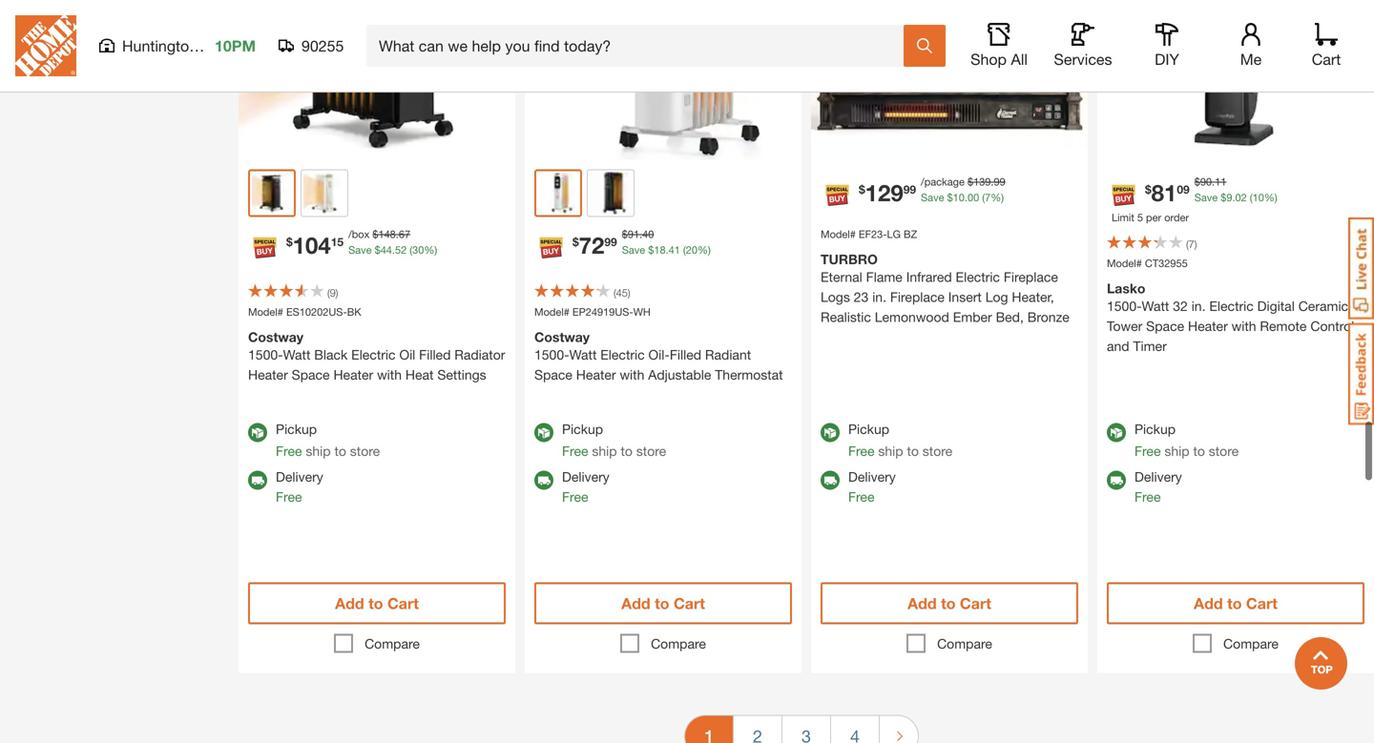 Task type: vqa. For each thing, say whether or not it's contained in the screenshot.
This for #0375
no



Task type: describe. For each thing, give the bounding box(es) containing it.
add for 81 available for pickup icon
[[1194, 594, 1223, 613]]

huntington
[[122, 37, 198, 55]]

bed,
[[996, 309, 1024, 325]]

diy
[[1155, 50, 1179, 68]]

( up es10202us-
[[327, 287, 330, 299]]

lemonwood
[[875, 309, 949, 325]]

oil-
[[648, 347, 670, 363]]

model# for model# ct32955
[[1107, 257, 1142, 270]]

timer
[[1133, 338, 1167, 354]]

per
[[1146, 211, 1161, 224]]

What can we help you find today? search field
[[379, 26, 903, 66]]

( inside $ 91 . 40 save $ 18 . 41 ( 20 %)
[[683, 244, 686, 256]]

costway for 72
[[534, 329, 590, 345]]

space for 32
[[1146, 318, 1184, 334]]

logs
[[821, 289, 850, 305]]

and
[[1107, 338, 1129, 354]]

settings
[[437, 367, 486, 383]]

ship for 1st available for pickup icon
[[592, 443, 617, 459]]

free for 81 available for pickup icon
[[1135, 443, 1161, 459]]

watt for 104
[[283, 347, 310, 363]]

cart for 1500-watt black electric oil filled radiator heater space heater with heat settings image
[[387, 594, 419, 613]]

cart for "1500-watt electric oil-filled radiant space heater with adjustable thermostat" image
[[674, 594, 705, 613]]

limit
[[1112, 211, 1134, 224]]

electric inside turbro eternal flame infrared electric fireplace logs 23 in. fireplace insert log heater, realistic lemonwood ember bed, bronze
[[956, 269, 1000, 285]]

1500- inside lasko 1500-watt 32 in. electric digital ceramic tower space heater with remote control and timer
[[1107, 298, 1142, 314]]

cart for eternal flame infrared electric fireplace logs 23 in. fireplace insert log heater, realistic lemonwood ember bed, bronze image
[[960, 594, 991, 613]]

pickup free ship to store for available for pickup icon associated with 129
[[848, 421, 952, 459]]

free for available for pickup image
[[276, 443, 302, 459]]

me
[[1240, 50, 1262, 68]]

lasko
[[1107, 281, 1145, 296]]

1 vertical spatial 7
[[1189, 238, 1194, 250]]

log
[[985, 289, 1008, 305]]

pickup for available for pickup image
[[276, 421, 317, 437]]

1 horizontal spatial fireplace
[[1004, 269, 1058, 285]]

129
[[865, 179, 903, 206]]

oil
[[399, 347, 415, 363]]

lasko 1500-watt 32 in. electric digital ceramic tower space heater with remote control and timer
[[1107, 281, 1354, 354]]

radiator
[[454, 347, 505, 363]]

pickup for 1st available for pickup icon
[[562, 421, 603, 437]]

watt inside lasko 1500-watt 32 in. electric digital ceramic tower space heater with remote control and timer
[[1142, 298, 1169, 314]]

pickup free ship to store for 81 available for pickup icon
[[1135, 421, 1239, 459]]

/box $ 148 . 67 save $ 44 . 52 ( 30 %)
[[348, 228, 437, 256]]

$ 129 99
[[859, 179, 916, 206]]

$ 90 . 11 save $ 9 . 02 ( 10 %) limit 5 per order
[[1112, 176, 1277, 224]]

watt for 72
[[569, 347, 597, 363]]

model# ef23-lg bz
[[821, 228, 917, 240]]

139
[[973, 176, 991, 188]]

electric inside lasko 1500-watt 32 in. electric digital ceramic tower space heater with remote control and timer
[[1209, 298, 1254, 314]]

es10202us-
[[286, 306, 347, 318]]

in. inside lasko 1500-watt 32 in. electric digital ceramic tower space heater with remote control and timer
[[1191, 298, 1206, 314]]

delivery for available for pickup image
[[276, 469, 323, 485]]

$ down "/package"
[[947, 191, 953, 204]]

with inside the costway 1500-watt electric oil-filled radiant space heater with adjustable thermostat
[[620, 367, 644, 383]]

costway 1500-watt black electric oil filled radiator heater space heater with heat settings
[[248, 329, 505, 383]]

add for 1st available for pickup icon
[[621, 594, 650, 613]]

delivery free for 1500-watt black electric oil filled radiator heater space heater with heat settings image
[[276, 469, 323, 505]]

turbro
[[821, 251, 878, 267]]

costway for 104
[[248, 329, 304, 345]]

add to cart for 1st available for pickup icon
[[621, 594, 705, 613]]

/package $ 139 . 99 save $ 10 . 00 ( 7 %)
[[921, 176, 1005, 204]]

pickup free ship to store for available for pickup image
[[276, 421, 380, 459]]

available shipping image for eternal flame infrared electric fireplace logs 23 in. fireplace insert log heater, realistic lemonwood ember bed, bronze
[[821, 471, 840, 490]]

$ 91 . 40 save $ 18 . 41 ( 20 %)
[[622, 228, 711, 256]]

cart link
[[1305, 23, 1347, 69]]

ep24919us-
[[572, 306, 633, 318]]

/box
[[348, 228, 370, 240]]

( 45 )
[[614, 287, 630, 299]]

with for oil
[[377, 367, 402, 383]]

18
[[654, 244, 666, 256]]

in. inside turbro eternal flame infrared electric fireplace logs 23 in. fireplace insert log heater, realistic lemonwood ember bed, bronze
[[872, 289, 886, 305]]

pickup free ship to store for 1st available for pickup icon
[[562, 421, 666, 459]]

23
[[854, 289, 869, 305]]

( inside $ 90 . 11 save $ 9 . 02 ( 10 %) limit 5 per order
[[1250, 191, 1253, 204]]

model# for model# ep24919us-wh
[[534, 306, 570, 318]]

add for available for pickup icon associated with 129
[[908, 594, 937, 613]]

1500-watt black electric oil filled radiator heater space heater with heat settings image
[[239, 0, 515, 160]]

order
[[1164, 211, 1189, 224]]

11
[[1215, 176, 1226, 188]]

$ 81 09
[[1145, 179, 1190, 206]]

ember
[[953, 309, 992, 325]]

store for 1st available for pickup icon
[[636, 443, 666, 459]]

1500-watt 32 in. electric digital ceramic tower space heater with remote control and timer image
[[1097, 0, 1374, 160]]

eternal flame infrared electric fireplace logs 23 in. fireplace insert log heater, realistic lemonwood ember bed, bronze image
[[811, 0, 1088, 160]]

with for electric
[[1231, 318, 1256, 334]]

costway 1500-watt electric oil-filled radiant space heater with adjustable thermostat
[[534, 329, 783, 383]]

feedback link image
[[1348, 323, 1374, 426]]

black
[[314, 347, 348, 363]]

) for 104
[[336, 287, 338, 299]]

09
[[1177, 183, 1190, 196]]

lg
[[887, 228, 901, 240]]

services button
[[1052, 23, 1114, 69]]

/package
[[921, 176, 965, 188]]

space for black
[[292, 367, 330, 383]]

%) inside $ 90 . 11 save $ 9 . 02 ( 10 %) limit 5 per order
[[1264, 191, 1277, 204]]

add to cart button for available shipping image for 81 available for pickup icon
[[1107, 583, 1364, 624]]

compare for 81 available for pickup icon
[[1223, 636, 1279, 652]]

add for available for pickup image
[[335, 594, 364, 613]]

bk
[[347, 306, 361, 318]]

ceramic
[[1298, 298, 1348, 314]]

15
[[331, 235, 344, 248]]

compare for 1st available for pickup icon
[[651, 636, 706, 652]]

pickup for available for pickup icon associated with 129
[[848, 421, 889, 437]]

free for 1st available for pickup icon
[[562, 443, 588, 459]]

radiant
[[705, 347, 751, 363]]

diy button
[[1136, 23, 1198, 69]]

1 available for pickup image from the left
[[534, 423, 553, 442]]

$ 72 99
[[573, 231, 617, 259]]

save inside $ 90 . 11 save $ 9 . 02 ( 10 %) limit 5 per order
[[1194, 191, 1218, 204]]

5
[[1137, 211, 1143, 224]]

90
[[1200, 176, 1212, 188]]

$ 104 15
[[286, 231, 344, 259]]

2 horizontal spatial )
[[1194, 238, 1197, 250]]

all
[[1011, 50, 1028, 68]]

10 inside $ 90 . 11 save $ 9 . 02 ( 10 %) limit 5 per order
[[1253, 191, 1264, 204]]

99 inside '/package $ 139 . 99 save $ 10 . 00 ( 7 %)'
[[994, 176, 1005, 188]]

compare for available for pickup icon associated with 129
[[937, 636, 992, 652]]

delivery for 1st available for pickup icon
[[562, 469, 610, 485]]

40
[[642, 228, 654, 240]]

delivery free for eternal flame infrared electric fireplace logs 23 in. fireplace insert log heater, realistic lemonwood ember bed, bronze image
[[848, 469, 896, 505]]

20
[[686, 244, 698, 256]]

black image
[[590, 172, 632, 214]]

add to cart button for available shipping image for 1st available for pickup icon
[[534, 583, 792, 624]]

heater inside lasko 1500-watt 32 in. electric digital ceramic tower space heater with remote control and timer
[[1188, 318, 1228, 334]]

turbro eternal flame infrared electric fireplace logs 23 in. fireplace insert log heater, realistic lemonwood ember bed, bronze
[[821, 251, 1069, 325]]

digital
[[1257, 298, 1295, 314]]

32
[[1173, 298, 1188, 314]]

wh
[[633, 306, 651, 318]]

save inside /box $ 148 . 67 save $ 44 . 52 ( 30 %)
[[348, 244, 372, 256]]

1500- for 72
[[534, 347, 569, 363]]

$ down "148" on the top left of the page
[[375, 244, 380, 256]]

realistic
[[821, 309, 871, 325]]

flame
[[866, 269, 902, 285]]

heater,
[[1012, 289, 1054, 305]]

model# ep24919us-wh
[[534, 306, 651, 318]]

00
[[968, 191, 979, 204]]



Task type: locate. For each thing, give the bounding box(es) containing it.
costway inside the costway 1500-watt electric oil-filled radiant space heater with adjustable thermostat
[[534, 329, 590, 345]]

save inside $ 91 . 40 save $ 18 . 41 ( 20 %)
[[622, 244, 645, 256]]

$ right /box
[[372, 228, 378, 240]]

cart for "1500-watt 32 in. electric digital ceramic tower space heater with remote control and timer" image
[[1246, 594, 1277, 613]]

shop
[[970, 50, 1007, 68]]

.
[[991, 176, 994, 188], [1212, 176, 1215, 188], [965, 191, 968, 204], [1232, 191, 1235, 204], [396, 228, 399, 240], [639, 228, 642, 240], [392, 244, 395, 256], [666, 244, 669, 256]]

costway
[[248, 329, 304, 345], [534, 329, 590, 345]]

with left remote
[[1231, 318, 1256, 334]]

( right 00 at the top right of page
[[982, 191, 985, 204]]

( inside '/package $ 139 . 99 save $ 10 . 00 ( 7 %)'
[[982, 191, 985, 204]]

99 left "/package"
[[903, 183, 916, 196]]

3 store from the left
[[922, 443, 952, 459]]

white image
[[303, 172, 345, 214]]

10 left 00 at the top right of page
[[953, 191, 965, 204]]

99 for 129
[[903, 183, 916, 196]]

in. right 32
[[1191, 298, 1206, 314]]

live chat image
[[1348, 218, 1374, 320]]

filled inside the costway 1500-watt electric oil-filled radiant space heater with adjustable thermostat
[[670, 347, 701, 363]]

%) right 41
[[698, 244, 711, 256]]

1500- inside the costway 1500-watt electric oil-filled radiant space heater with adjustable thermostat
[[534, 347, 569, 363]]

2 horizontal spatial watt
[[1142, 298, 1169, 314]]

0 horizontal spatial 7
[[985, 191, 991, 204]]

available shipping image
[[534, 471, 553, 490], [1107, 471, 1126, 490]]

pickup for 81 available for pickup icon
[[1135, 421, 1176, 437]]

space down black
[[292, 367, 330, 383]]

$ down 40
[[648, 244, 654, 256]]

1 delivery free from the left
[[276, 469, 323, 505]]

2 ship from the left
[[592, 443, 617, 459]]

ship for 81 available for pickup icon
[[1164, 443, 1189, 459]]

1 pickup free ship to store from the left
[[276, 421, 380, 459]]

10
[[953, 191, 965, 204], [1253, 191, 1264, 204]]

space inside the costway 1500-watt electric oil-filled radiant space heater with adjustable thermostat
[[534, 367, 572, 383]]

1500- inside 'costway 1500-watt black electric oil filled radiator heater space heater with heat settings'
[[248, 347, 283, 363]]

save down "/package"
[[921, 191, 944, 204]]

2 add from the left
[[621, 594, 650, 613]]

ct32955
[[1145, 257, 1188, 270]]

delivery free
[[276, 469, 323, 505], [562, 469, 610, 505], [848, 469, 896, 505], [1135, 469, 1182, 505]]

park
[[202, 37, 233, 55]]

1 available shipping image from the left
[[534, 471, 553, 490]]

free for available shipping icon corresponding to eternal flame infrared electric fireplace logs 23 in. fireplace insert log heater, realistic lemonwood ember bed, bronze
[[848, 489, 874, 505]]

model# for model# ef23-lg bz
[[821, 228, 856, 240]]

1 horizontal spatial available shipping image
[[821, 471, 840, 490]]

( right 41
[[683, 244, 686, 256]]

shop all
[[970, 50, 1028, 68]]

0 horizontal spatial 1500-
[[248, 347, 283, 363]]

7 inside '/package $ 139 . 99 save $ 10 . 00 ( 7 %)'
[[985, 191, 991, 204]]

2 pickup free ship to store from the left
[[562, 421, 666, 459]]

3 add to cart button from the left
[[821, 583, 1078, 624]]

1 add to cart from the left
[[335, 594, 419, 613]]

electric left the oil
[[351, 347, 396, 363]]

electric
[[956, 269, 1000, 285], [1209, 298, 1254, 314], [351, 347, 396, 363], [600, 347, 645, 363]]

0 horizontal spatial )
[[336, 287, 338, 299]]

4 add from the left
[[1194, 594, 1223, 613]]

2 horizontal spatial 1500-
[[1107, 298, 1142, 314]]

model# for model# es10202us-bk
[[248, 306, 283, 318]]

white image
[[538, 173, 578, 213]]

watt down model# ep24919us-wh
[[569, 347, 597, 363]]

99 left 91
[[604, 235, 617, 248]]

0 horizontal spatial 9
[[330, 287, 336, 299]]

watt inside the costway 1500-watt electric oil-filled radiant space heater with adjustable thermostat
[[569, 347, 597, 363]]

41
[[669, 244, 680, 256]]

electric inside the costway 1500-watt electric oil-filled radiant space heater with adjustable thermostat
[[600, 347, 645, 363]]

30
[[412, 244, 424, 256]]

1 horizontal spatial 7
[[1189, 238, 1194, 250]]

store for 81 available for pickup icon
[[1209, 443, 1239, 459]]

2 horizontal spatial 99
[[994, 176, 1005, 188]]

) up "ep24919us-"
[[628, 287, 630, 299]]

0 horizontal spatial fireplace
[[890, 289, 945, 305]]

1 horizontal spatial space
[[534, 367, 572, 383]]

with inside lasko 1500-watt 32 in. electric digital ceramic tower space heater with remote control and timer
[[1231, 318, 1256, 334]]

1 horizontal spatial watt
[[569, 347, 597, 363]]

1 compare from the left
[[365, 636, 420, 652]]

0 horizontal spatial filled
[[419, 347, 451, 363]]

tower
[[1107, 318, 1142, 334]]

add to cart for available for pickup icon associated with 129
[[908, 594, 991, 613]]

90255 button
[[279, 36, 344, 55]]

2 delivery free from the left
[[562, 469, 610, 505]]

save
[[921, 191, 944, 204], [1194, 191, 1218, 204], [348, 244, 372, 256], [622, 244, 645, 256]]

3 compare from the left
[[937, 636, 992, 652]]

remote
[[1260, 318, 1307, 334]]

( right "02"
[[1250, 191, 1253, 204]]

1 filled from the left
[[419, 347, 451, 363]]

9
[[1226, 191, 1232, 204], [330, 287, 336, 299]]

filled up heat on the left of the page
[[419, 347, 451, 363]]

2 available for pickup image from the left
[[821, 423, 840, 442]]

10 right "02"
[[1253, 191, 1264, 204]]

2 compare from the left
[[651, 636, 706, 652]]

delivery free for "1500-watt 32 in. electric digital ceramic tower space heater with remote control and timer" image
[[1135, 469, 1182, 505]]

save down 91
[[622, 244, 645, 256]]

add to cart button
[[248, 583, 506, 624], [534, 583, 792, 624], [821, 583, 1078, 624], [1107, 583, 1364, 624]]

space inside 'costway 1500-watt black electric oil filled radiator heater space heater with heat settings'
[[292, 367, 330, 383]]

3 pickup free ship to store from the left
[[848, 421, 952, 459]]

7 right 00 at the top right of page
[[985, 191, 991, 204]]

pickup
[[276, 421, 317, 437], [562, 421, 603, 437], [848, 421, 889, 437], [1135, 421, 1176, 437]]

compare for available for pickup image
[[365, 636, 420, 652]]

99 right 139
[[994, 176, 1005, 188]]

44
[[380, 244, 392, 256]]

with down the oil
[[377, 367, 402, 383]]

0 horizontal spatial 10
[[953, 191, 965, 204]]

ship for available for pickup image
[[306, 443, 331, 459]]

add to cart button for available shipping icon related to (
[[248, 583, 506, 624]]

3 available for pickup image from the left
[[1107, 423, 1126, 442]]

10 inside '/package $ 139 . 99 save $ 10 . 00 ( 7 %)'
[[953, 191, 965, 204]]

2 filled from the left
[[670, 347, 701, 363]]

9 up es10202us-
[[330, 287, 336, 299]]

99 inside '$ 129 99'
[[903, 183, 916, 196]]

3 pickup from the left
[[848, 421, 889, 437]]

1 horizontal spatial in.
[[1191, 298, 1206, 314]]

1500- for 104
[[248, 347, 283, 363]]

me button
[[1220, 23, 1281, 69]]

heater
[[1188, 318, 1228, 334], [248, 367, 288, 383], [333, 367, 373, 383], [576, 367, 616, 383]]

1 horizontal spatial filled
[[670, 347, 701, 363]]

0 vertical spatial 9
[[1226, 191, 1232, 204]]

) up es10202us-
[[336, 287, 338, 299]]

1 horizontal spatial 10
[[1253, 191, 1264, 204]]

1500- down the lasko
[[1107, 298, 1142, 314]]

%) inside '/package $ 139 . 99 save $ 10 . 00 ( 7 %)'
[[991, 191, 1004, 204]]

control
[[1310, 318, 1354, 334]]

2 horizontal spatial available for pickup image
[[1107, 423, 1126, 442]]

$ inside $ 104 15
[[286, 235, 293, 248]]

$ left 40
[[622, 228, 628, 240]]

$ up 00 at the top right of page
[[968, 176, 973, 188]]

%) down 139
[[991, 191, 1004, 204]]

bronze
[[1027, 309, 1069, 325]]

( right 52
[[410, 244, 412, 256]]

model# left "ep24919us-"
[[534, 306, 570, 318]]

99 for 72
[[604, 235, 617, 248]]

model# up the lasko
[[1107, 257, 1142, 270]]

4 pickup free ship to store from the left
[[1135, 421, 1239, 459]]

3 delivery free from the left
[[848, 469, 896, 505]]

4 ship from the left
[[1164, 443, 1189, 459]]

104
[[293, 231, 331, 259]]

insert
[[948, 289, 982, 305]]

shop all button
[[969, 23, 1030, 69]]

148
[[378, 228, 396, 240]]

02
[[1235, 191, 1247, 204]]

watt left 32
[[1142, 298, 1169, 314]]

0 horizontal spatial available for pickup image
[[534, 423, 553, 442]]

4 add to cart button from the left
[[1107, 583, 1364, 624]]

available for pickup image
[[248, 423, 267, 442]]

to
[[334, 443, 346, 459], [621, 443, 633, 459], [907, 443, 919, 459], [1193, 443, 1205, 459], [368, 594, 383, 613], [655, 594, 669, 613], [941, 594, 956, 613], [1227, 594, 1242, 613]]

huntington park
[[122, 37, 233, 55]]

compare
[[365, 636, 420, 652], [651, 636, 706, 652], [937, 636, 992, 652], [1223, 636, 1279, 652]]

1 add from the left
[[335, 594, 364, 613]]

1 horizontal spatial 1500-
[[534, 347, 569, 363]]

9 left "02"
[[1226, 191, 1232, 204]]

99 inside $ 72 99
[[604, 235, 617, 248]]

3 add from the left
[[908, 594, 937, 613]]

electric up insert
[[956, 269, 1000, 285]]

1 add to cart button from the left
[[248, 583, 506, 624]]

filled inside 'costway 1500-watt black electric oil filled radiator heater space heater with heat settings'
[[419, 347, 451, 363]]

) down $ 90 . 11 save $ 9 . 02 ( 10 %) limit 5 per order
[[1194, 238, 1197, 250]]

2 costway from the left
[[534, 329, 590, 345]]

( up "ep24919us-"
[[614, 287, 616, 299]]

1 horizontal spatial available shipping image
[[1107, 471, 1126, 490]]

%) inside /box $ 148 . 67 save $ 44 . 52 ( 30 %)
[[424, 244, 437, 256]]

1500-
[[1107, 298, 1142, 314], [248, 347, 283, 363], [534, 347, 569, 363]]

the home depot logo image
[[15, 15, 76, 76]]

90255
[[302, 37, 344, 55]]

2 horizontal spatial with
[[1231, 318, 1256, 334]]

1 available shipping image from the left
[[248, 471, 267, 490]]

$ right 09
[[1194, 176, 1200, 188]]

2 10 from the left
[[1253, 191, 1264, 204]]

free for available for pickup icon associated with 129
[[848, 443, 874, 459]]

4 compare from the left
[[1223, 636, 1279, 652]]

watt left black
[[283, 347, 310, 363]]

%) right "02"
[[1264, 191, 1277, 204]]

bz
[[904, 228, 917, 240]]

model# es10202us-bk
[[248, 306, 361, 318]]

3 ship from the left
[[878, 443, 903, 459]]

1 10 from the left
[[953, 191, 965, 204]]

2 add to cart button from the left
[[534, 583, 792, 624]]

%) inside $ 91 . 40 save $ 18 . 41 ( 20 %)
[[698, 244, 711, 256]]

free for available shipping icon related to (
[[276, 489, 302, 505]]

eternal
[[821, 269, 862, 285]]

( up ct32955
[[1186, 238, 1189, 250]]

1500- down model# es10202us-bk
[[248, 347, 283, 363]]

thermostat
[[715, 367, 783, 383]]

0 horizontal spatial 99
[[604, 235, 617, 248]]

delivery for available for pickup icon associated with 129
[[848, 469, 896, 485]]

with
[[1231, 318, 1256, 334], [377, 367, 402, 383], [620, 367, 644, 383]]

infrared
[[906, 269, 952, 285]]

81
[[1151, 179, 1177, 206]]

1 horizontal spatial 99
[[903, 183, 916, 196]]

4 pickup from the left
[[1135, 421, 1176, 437]]

1 horizontal spatial costway
[[534, 329, 590, 345]]

model# left es10202us-
[[248, 306, 283, 318]]

heater inside the costway 1500-watt electric oil-filled radiant space heater with adjustable thermostat
[[576, 367, 616, 383]]

available shipping image for 81 available for pickup icon
[[1107, 471, 1126, 490]]

1 store from the left
[[350, 443, 380, 459]]

with inside 'costway 1500-watt black electric oil filled radiator heater space heater with heat settings'
[[377, 367, 402, 383]]

save down /box
[[348, 244, 372, 256]]

1 horizontal spatial 9
[[1226, 191, 1232, 204]]

navigation
[[229, 702, 1374, 743]]

add to cart button for available shipping icon corresponding to eternal flame infrared electric fireplace logs 23 in. fireplace insert log heater, realistic lemonwood ember bed, bronze
[[821, 583, 1078, 624]]

1500-watt electric oil-filled radiant space heater with adjustable thermostat image
[[525, 0, 802, 160]]

0 horizontal spatial space
[[292, 367, 330, 383]]

electric inside 'costway 1500-watt black electric oil filled radiator heater space heater with heat settings'
[[351, 347, 396, 363]]

$ up 'model# ef23-lg bz'
[[859, 183, 865, 196]]

available shipping image
[[248, 471, 267, 490], [821, 471, 840, 490]]

electric left digital
[[1209, 298, 1254, 314]]

$ inside $ 72 99
[[573, 235, 579, 248]]

fireplace up 'lemonwood'
[[890, 289, 945, 305]]

add to cart for 81 available for pickup icon
[[1194, 594, 1277, 613]]

$ down 11
[[1221, 191, 1226, 204]]

save down 90
[[1194, 191, 1218, 204]]

4 delivery from the left
[[1135, 469, 1182, 485]]

2 pickup from the left
[[562, 421, 603, 437]]

$ up per
[[1145, 183, 1151, 196]]

52
[[395, 244, 407, 256]]

$ inside '$ 129 99'
[[859, 183, 865, 196]]

costway down model# es10202us-bk
[[248, 329, 304, 345]]

model# ct32955
[[1107, 257, 1188, 270]]

%) right 52
[[424, 244, 437, 256]]

electric left the oil-
[[600, 347, 645, 363]]

with left adjustable
[[620, 367, 644, 383]]

1 ship from the left
[[306, 443, 331, 459]]

3 delivery from the left
[[848, 469, 896, 485]]

( 9 )
[[327, 287, 338, 299]]

7 down the "order"
[[1189, 238, 1194, 250]]

store for available for pickup icon associated with 129
[[922, 443, 952, 459]]

4 store from the left
[[1209, 443, 1239, 459]]

save inside '/package $ 139 . 99 save $ 10 . 00 ( 7 %)'
[[921, 191, 944, 204]]

fireplace up heater, on the right top
[[1004, 269, 1058, 285]]

1 pickup from the left
[[276, 421, 317, 437]]

%)
[[991, 191, 1004, 204], [1264, 191, 1277, 204], [424, 244, 437, 256], [698, 244, 711, 256]]

cart
[[1312, 50, 1341, 68], [387, 594, 419, 613], [674, 594, 705, 613], [960, 594, 991, 613], [1246, 594, 1277, 613]]

( 7 )
[[1186, 238, 1197, 250]]

1 horizontal spatial )
[[628, 287, 630, 299]]

ef23-
[[859, 228, 887, 240]]

filled
[[419, 347, 451, 363], [670, 347, 701, 363]]

services
[[1054, 50, 1112, 68]]

delivery free for "1500-watt electric oil-filled radiant space heater with adjustable thermostat" image
[[562, 469, 610, 505]]

adjustable
[[648, 367, 711, 383]]

1 costway from the left
[[248, 329, 304, 345]]

$ left 15
[[286, 235, 293, 248]]

2 horizontal spatial space
[[1146, 318, 1184, 334]]

0 horizontal spatial available shipping image
[[534, 471, 553, 490]]

2 store from the left
[[636, 443, 666, 459]]

0 horizontal spatial watt
[[283, 347, 310, 363]]

0 horizontal spatial with
[[377, 367, 402, 383]]

delivery for 81 available for pickup icon
[[1135, 469, 1182, 485]]

model# up turbro
[[821, 228, 856, 240]]

2 available shipping image from the left
[[821, 471, 840, 490]]

)
[[1194, 238, 1197, 250], [336, 287, 338, 299], [628, 287, 630, 299]]

4 add to cart from the left
[[1194, 594, 1277, 613]]

0 horizontal spatial available shipping image
[[248, 471, 267, 490]]

91
[[628, 228, 639, 240]]

2 delivery from the left
[[562, 469, 610, 485]]

( inside /box $ 148 . 67 save $ 44 . 52 ( 30 %)
[[410, 244, 412, 256]]

1 delivery from the left
[[276, 469, 323, 485]]

1 vertical spatial 9
[[330, 287, 336, 299]]

1500- down model# ep24919us-wh
[[534, 347, 569, 363]]

10pm
[[215, 37, 256, 55]]

in. right 23
[[872, 289, 886, 305]]

2 add to cart from the left
[[621, 594, 705, 613]]

available shipping image for 1st available for pickup icon
[[534, 471, 553, 490]]

pickup free ship to store
[[276, 421, 380, 459], [562, 421, 666, 459], [848, 421, 952, 459], [1135, 421, 1239, 459]]

1 horizontal spatial with
[[620, 367, 644, 383]]

9 inside $ 90 . 11 save $ 9 . 02 ( 10 %) limit 5 per order
[[1226, 191, 1232, 204]]

black image
[[252, 173, 292, 213]]

72
[[579, 231, 604, 259]]

space down 32
[[1146, 318, 1184, 334]]

$ inside '$ 81 09'
[[1145, 183, 1151, 196]]

available for pickup image for 129
[[821, 423, 840, 442]]

space inside lasko 1500-watt 32 in. electric digital ceramic tower space heater with remote control and timer
[[1146, 318, 1184, 334]]

available for pickup image
[[534, 423, 553, 442], [821, 423, 840, 442], [1107, 423, 1126, 442]]

) for 72
[[628, 287, 630, 299]]

costway inside 'costway 1500-watt black electric oil filled radiator heater space heater with heat settings'
[[248, 329, 304, 345]]

2 available shipping image from the left
[[1107, 471, 1126, 490]]

store
[[350, 443, 380, 459], [636, 443, 666, 459], [922, 443, 952, 459], [1209, 443, 1239, 459]]

1 vertical spatial fireplace
[[890, 289, 945, 305]]

watt inside 'costway 1500-watt black electric oil filled radiator heater space heater with heat settings'
[[283, 347, 310, 363]]

99
[[994, 176, 1005, 188], [903, 183, 916, 196], [604, 235, 617, 248]]

available for pickup image for 81
[[1107, 423, 1126, 442]]

ship for available for pickup icon associated with 129
[[878, 443, 903, 459]]

space down model# ep24919us-wh
[[534, 367, 572, 383]]

0 horizontal spatial costway
[[248, 329, 304, 345]]

filled up adjustable
[[670, 347, 701, 363]]

67
[[399, 228, 410, 240]]

1 horizontal spatial available for pickup image
[[821, 423, 840, 442]]

3 add to cart from the left
[[908, 594, 991, 613]]

costway down model# ep24919us-wh
[[534, 329, 590, 345]]

45
[[616, 287, 628, 299]]

add to cart for available for pickup image
[[335, 594, 419, 613]]

available shipping image for (
[[248, 471, 267, 490]]

ship
[[306, 443, 331, 459], [592, 443, 617, 459], [878, 443, 903, 459], [1164, 443, 1189, 459]]

0 vertical spatial 7
[[985, 191, 991, 204]]

store for available for pickup image
[[350, 443, 380, 459]]

0 horizontal spatial in.
[[872, 289, 886, 305]]

fireplace
[[1004, 269, 1058, 285], [890, 289, 945, 305]]

$ down white image
[[573, 235, 579, 248]]

0 vertical spatial fireplace
[[1004, 269, 1058, 285]]

4 delivery free from the left
[[1135, 469, 1182, 505]]



